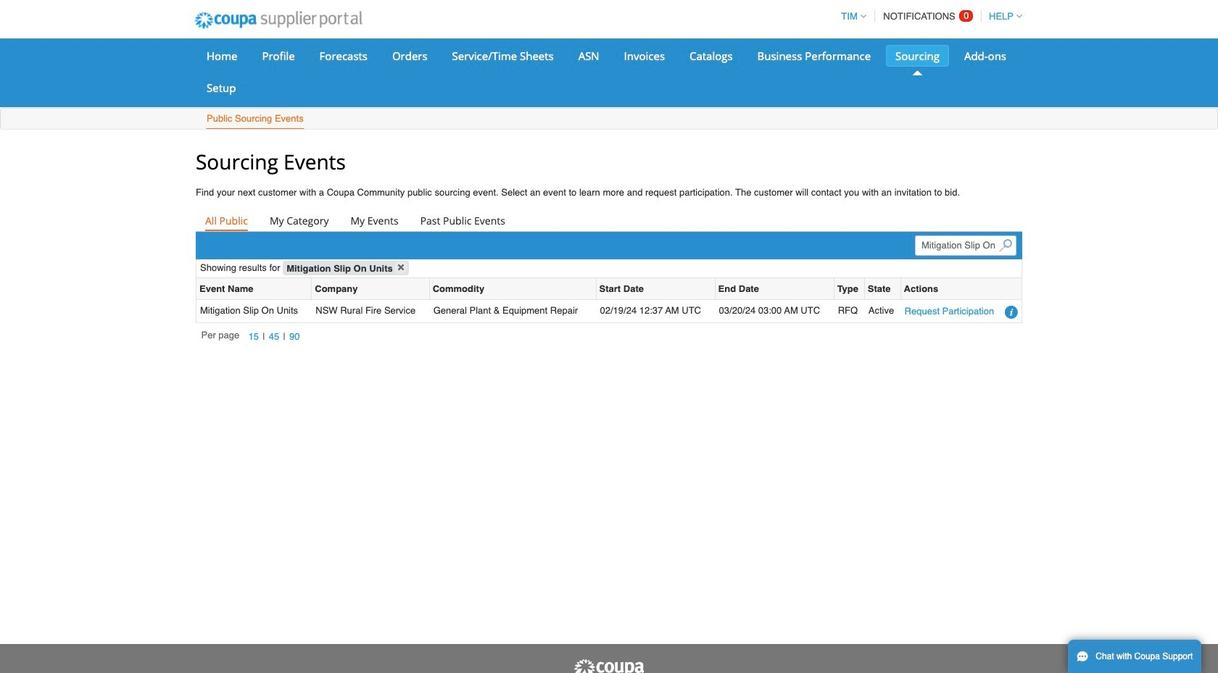 Task type: describe. For each thing, give the bounding box(es) containing it.
clear filter image
[[394, 261, 407, 274]]

0 vertical spatial coupa supplier portal image
[[185, 2, 372, 38]]

0 vertical spatial navigation
[[835, 2, 1023, 30]]

1 vertical spatial coupa supplier portal image
[[573, 659, 646, 674]]

search image
[[999, 239, 1012, 252]]



Task type: vqa. For each thing, say whether or not it's contained in the screenshot.
the topmost navigation
yes



Task type: locate. For each thing, give the bounding box(es) containing it.
coupa supplier portal image
[[185, 2, 372, 38], [573, 659, 646, 674]]

tab list
[[196, 211, 1023, 232]]

Search text field
[[916, 236, 1017, 256]]

1 horizontal spatial coupa supplier portal image
[[573, 659, 646, 674]]

0 horizontal spatial navigation
[[201, 329, 304, 345]]

1 horizontal spatial navigation
[[835, 2, 1023, 30]]

1 vertical spatial navigation
[[201, 329, 304, 345]]

0 horizontal spatial coupa supplier portal image
[[185, 2, 372, 38]]

navigation
[[835, 2, 1023, 30], [201, 329, 304, 345]]



